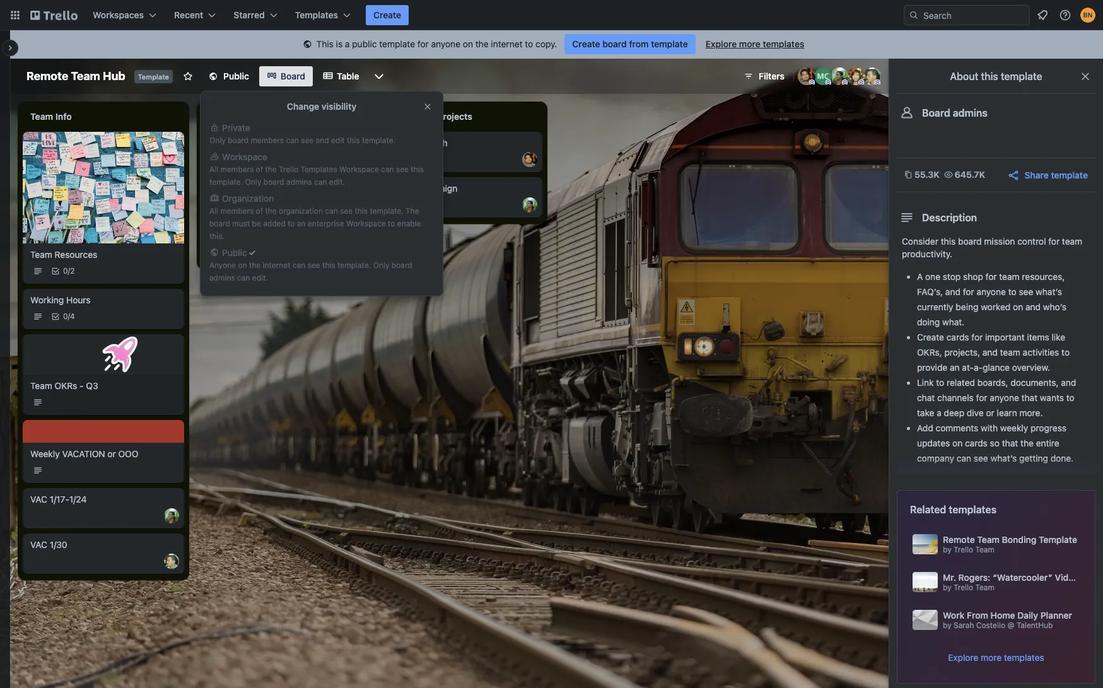 Task type: describe. For each thing, give the bounding box(es) containing it.
public button
[[201, 66, 257, 86]]

this is a public template for anyone on the internet to copy.
[[316, 38, 557, 49]]

1 vertical spatial team
[[999, 271, 1020, 282]]

1 vertical spatial cards
[[965, 438, 988, 448]]

table
[[337, 71, 359, 81]]

to down the organization
[[288, 219, 295, 228]]

board admins
[[922, 107, 988, 119]]

like
[[1052, 332, 1065, 342]]

redesign
[[230, 183, 268, 194]]

template inside remote team bonding template by trello team
[[1039, 534, 1077, 545]]

more.
[[1020, 407, 1043, 418]]

company
[[917, 453, 954, 464]]

0 horizontal spatial a
[[268, 155, 272, 164]]

description
[[922, 212, 977, 223]]

completed
[[389, 111, 435, 122]]

/ for hours
[[68, 311, 70, 321]]

2 vertical spatial team
[[1000, 347, 1020, 358]]

comments
[[936, 423, 978, 433]]

explore for the topmost explore more templates link
[[706, 38, 737, 49]]

and up glance
[[982, 347, 998, 358]]

0 vertical spatial anyone
[[431, 38, 460, 49]]

create inside a one stop shop for team resources, faq's, and for anyone to see what's currently being worked on and who's doing what. create cards for important items like okrs, projects, and team activities to provide an at-a-glance overview. link to related boards, documents, and chat channels for anyone that wants to take a deep dive or learn more. add comments with weekly progress updates on cards so that the entire company can see what's getting done.
[[917, 332, 944, 342]]

can up the this card is a template.
[[286, 136, 299, 145]]

what.
[[942, 317, 965, 327]]

template. down current project template link
[[274, 155, 308, 164]]

mr. rogers: "watercooler" video chat  by trello team
[[943, 572, 1103, 592]]

this inside consider this board mission control for team productivity.
[[941, 236, 956, 247]]

0 vertical spatial a
[[345, 38, 350, 49]]

vac 1/30 link
[[30, 538, 177, 551]]

team inside 'team okrs - q3' link
[[30, 380, 52, 391]]

vac for vac 1/30
[[30, 539, 47, 550]]

for right public
[[417, 38, 429, 49]]

for up dive
[[976, 392, 987, 403]]

0 vertical spatial internet
[[491, 38, 523, 49]]

for up 'projects,'
[[972, 332, 983, 342]]

templates button
[[287, 5, 358, 25]]

a inside a one stop shop for team resources, faq's, and for anyone to see what's currently being worked on and who's doing what. create cards for important items like okrs, projects, and team activities to provide an at-a-glance overview. link to related boards, documents, and chat channels for anyone that wants to take a deep dive or learn more. add comments with weekly progress updates on cards so that the entire company can see what's getting done.
[[937, 407, 942, 418]]

team left bonding
[[977, 534, 1000, 545]]

1 horizontal spatial templates
[[949, 504, 997, 515]]

nordic launch
[[389, 137, 448, 148]]

trello inside all members of the trello templates workspace can see this template. only board admins can edit.
[[279, 165, 298, 174]]

Search field
[[919, 6, 1029, 25]]

video
[[1055, 572, 1079, 583]]

this for this card is a template.
[[225, 155, 240, 164]]

more for explore more templates link to the bottom
[[981, 652, 1002, 663]]

0 for hours
[[63, 311, 68, 321]]

must
[[232, 219, 250, 228]]

workspace inside all members of the trello templates workspace can see this template. only board admins can edit.
[[339, 165, 379, 174]]

template down "create" button
[[379, 38, 415, 49]]

team inside "board name" text field
[[71, 69, 100, 83]]

2 this member is an admin of this workspace. image from the left
[[858, 79, 864, 85]]

0 vertical spatial tom mikelbach (tommikelbach) image
[[863, 67, 881, 85]]

and left edit
[[316, 136, 329, 145]]

0 vertical spatial only
[[209, 136, 226, 145]]

daily
[[1018, 610, 1038, 621]]

from
[[967, 610, 988, 621]]

all for organization
[[209, 206, 218, 216]]

1 horizontal spatial explore more templates
[[948, 652, 1044, 663]]

share
[[1025, 169, 1049, 180]]

board left from
[[602, 38, 627, 49]]

doing
[[917, 317, 940, 327]]

for up being at top
[[963, 286, 974, 297]]

see down with
[[974, 453, 988, 464]]

to right the link
[[936, 377, 944, 388]]

a one stop shop for team resources, faq's, and for anyone to see what's currently being worked on and who's doing what. create cards for important items like okrs, projects, and team activities to provide an at-a-glance overview. link to related boards, documents, and chat channels for anyone that wants to take a deep dive or learn more. add comments with weekly progress updates on cards so that the entire company can see what's getting done.
[[917, 271, 1076, 464]]

members for workspace
[[220, 165, 254, 174]]

shop
[[963, 271, 983, 282]]

weekly vacation or ooo
[[30, 448, 138, 459]]

change
[[287, 101, 319, 112]]

completed projects
[[389, 111, 472, 122]]

for right the shop
[[986, 271, 997, 282]]

template inside button
[[1051, 169, 1088, 180]]

about this template
[[950, 71, 1042, 82]]

0 vertical spatial workspace
[[222, 151, 267, 162]]

this member is an admin of this workspace. image for topmost tom mikelbach (tommikelbach) icon
[[875, 79, 880, 85]]

take
[[917, 407, 934, 418]]

filters
[[759, 71, 785, 81]]

boards,
[[977, 377, 1008, 388]]

@
[[1008, 621, 1014, 630]]

campaign for ebook campaign
[[416, 183, 457, 194]]

rogers:
[[958, 572, 990, 583]]

ooo
[[118, 448, 138, 459]]

0 vertical spatial cards
[[946, 332, 969, 342]]

board inside all members of the trello templates workspace can see this template. only board admins can edit.
[[264, 177, 284, 187]]

see inside all members of the trello templates workspace can see this template. only board admins can edit.
[[396, 165, 409, 174]]

sm image
[[301, 38, 314, 51]]

2
[[70, 266, 75, 275]]

priscilla parjet (priscillaparjet) image
[[831, 67, 848, 85]]

more for the topmost explore more templates link
[[739, 38, 761, 49]]

ben nelson (bennelson96) image
[[1080, 8, 1096, 23]]

added
[[263, 219, 286, 228]]

this.
[[209, 231, 225, 241]]

create for create board from template
[[572, 38, 600, 49]]

template right about
[[1001, 71, 1042, 82]]

create board from template
[[572, 38, 688, 49]]

board for board admins
[[922, 107, 950, 119]]

productivity.
[[902, 248, 952, 259]]

board inside anyone on the internet can see this template. only board admins can edit.
[[392, 260, 412, 270]]

to right wants
[[1066, 392, 1075, 403]]

create button
[[366, 5, 409, 25]]

consider
[[902, 236, 938, 247]]

filters button
[[740, 66, 788, 86]]

remote team bonding template by trello team
[[943, 534, 1077, 554]]

hub
[[103, 69, 125, 83]]

edit. inside anyone on the internet can see this template. only board admins can edit.
[[252, 273, 268, 283]]

the inside a one stop shop for team resources, faq's, and for anyone to see what's currently being worked on and who's doing what. create cards for important items like okrs, projects, and team activities to provide an at-a-glance overview. link to related boards, documents, and chat channels for anyone that wants to take a deep dive or learn more. add comments with weekly progress updates on cards so that the entire company can see what's getting done.
[[1020, 438, 1034, 448]]

primary element
[[0, 0, 1103, 30]]

Team Info text field
[[23, 107, 184, 127]]

-
[[80, 380, 84, 391]]

see down the resources,
[[1019, 286, 1033, 297]]

remote for remote team hub
[[26, 69, 68, 83]]

"watercooler"
[[993, 572, 1053, 583]]

0 horizontal spatial explore more templates
[[706, 38, 804, 49]]

admins inside all members of the trello templates workspace can see this template. only board admins can edit.
[[286, 177, 312, 187]]

trello inside mr. rogers: "watercooler" video chat  by trello team
[[954, 583, 973, 592]]

blog
[[209, 183, 228, 194]]

0 vertical spatial what's
[[1036, 286, 1062, 297]]

workspaces button
[[85, 5, 164, 25]]

only inside all members of the trello templates workspace can see this template. only board admins can edit.
[[245, 177, 261, 187]]

this inside all members of the organization can see this template. the board must be added to an enterprise workspace to enable this.
[[355, 206, 368, 216]]

all members of the organization can see this template. the board must be added to an enterprise workspace to enable this.
[[209, 206, 421, 241]]

templates for the topmost explore more templates link
[[763, 38, 804, 49]]

template right from
[[651, 38, 688, 49]]

one
[[925, 271, 940, 282]]

board inside all members of the organization can see this template. the board must be added to an enterprise workspace to enable this.
[[209, 219, 230, 228]]

and up wants
[[1061, 377, 1076, 388]]

working hours link
[[30, 294, 177, 306]]

can inside a one stop shop for team resources, faq's, and for anyone to see what's currently being worked on and who's doing what. create cards for important items like okrs, projects, and team activities to provide an at-a-glance overview. link to related boards, documents, and chat channels for anyone that wants to take a deep dive or learn more. add comments with weekly progress updates on cards so that the entire company can see what's getting done.
[[957, 453, 971, 464]]

members for organization
[[220, 206, 254, 216]]

remote for remote team bonding template by trello team
[[943, 534, 975, 545]]

2 vertical spatial anyone
[[990, 392, 1019, 403]]

of for organization
[[256, 206, 263, 216]]

open information menu image
[[1059, 9, 1072, 21]]

55.3k
[[915, 169, 940, 180]]

0 vertical spatial template
[[138, 73, 169, 81]]

campaign for #embraceremote campaign
[[284, 228, 325, 239]]

a-
[[974, 362, 983, 373]]

team inside mr. rogers: "watercooler" video chat  by trello team
[[975, 583, 995, 592]]

can down #embraceremote campaign link
[[293, 260, 305, 270]]

internet inside anyone on the internet can see this template. only board admins can edit.
[[263, 260, 290, 270]]

see inside all members of the organization can see this template. the board must be added to an enterprise workspace to enable this.
[[340, 206, 353, 216]]

#embraceremote campaign link
[[209, 228, 356, 240]]

the inside anyone on the internet can see this template. only board admins can edit.
[[249, 260, 261, 270]]

see left edit
[[301, 136, 314, 145]]

workspace inside all members of the organization can see this template. the board must be added to an enterprise workspace to enable this.
[[346, 219, 386, 228]]

vac 1/30
[[30, 539, 67, 550]]

updates
[[917, 438, 950, 448]]

1 horizontal spatial that
[[1021, 392, 1038, 403]]

deep
[[944, 407, 964, 418]]

this member is an admin of this workspace. image for priscilla parjet (priscillaparjet) image
[[842, 79, 848, 85]]

1 horizontal spatial is
[[336, 38, 343, 49]]

0 vertical spatial members
[[251, 136, 284, 145]]

0 vertical spatial explore more templates link
[[698, 34, 812, 54]]

0 vertical spatial admins
[[953, 107, 988, 119]]

1 vertical spatial what's
[[991, 453, 1017, 464]]

#embraceremote
[[209, 228, 282, 239]]

sarah
[[954, 621, 974, 630]]

blog redesign link
[[209, 182, 356, 195]]

private
[[222, 122, 250, 133]]

items
[[1027, 332, 1049, 342]]

faq's,
[[917, 286, 943, 297]]

at-
[[962, 362, 974, 373]]

1/30
[[50, 539, 67, 550]]

0 horizontal spatial or
[[107, 448, 116, 459]]

costello
[[976, 621, 1005, 630]]

create board from template link
[[565, 34, 695, 54]]

0 horizontal spatial is
[[260, 155, 266, 164]]

an inside all members of the organization can see this template. the board must be added to an enterprise workspace to enable this.
[[297, 219, 306, 228]]

board link
[[259, 66, 313, 86]]

from
[[629, 38, 649, 49]]

a
[[917, 271, 923, 282]]

with
[[981, 423, 998, 433]]

or inside a one stop shop for team resources, faq's, and for anyone to see what's currently being worked on and who's doing what. create cards for important items like okrs, projects, and team activities to provide an at-a-glance overview. link to related boards, documents, and chat channels for anyone that wants to take a deep dive or learn more. add comments with weekly progress updates on cards so that the entire company can see what's getting done.
[[986, 407, 994, 418]]



Task type: locate. For each thing, give the bounding box(es) containing it.
template right share
[[1051, 169, 1088, 180]]

that right so
[[1002, 438, 1018, 448]]

this left the card
[[225, 155, 240, 164]]

2 horizontal spatial templates
[[1004, 652, 1044, 663]]

1 vertical spatial campaign
[[284, 228, 325, 239]]

who's
[[1043, 301, 1067, 312]]

trello up work
[[954, 583, 973, 592]]

public inside public button
[[223, 71, 249, 81]]

2 all from the top
[[209, 206, 218, 216]]

what's down so
[[991, 453, 1017, 464]]

1 horizontal spatial remote
[[943, 534, 975, 545]]

1 this member is an admin of this workspace. image from the left
[[826, 79, 831, 85]]

template. left the
[[370, 206, 403, 216]]

0 vertical spatial explore more templates
[[706, 38, 804, 49]]

andre gorte (andregorte) image
[[798, 67, 815, 85]]

can up the organization
[[314, 177, 327, 187]]

can up enterprise
[[325, 206, 338, 216]]

all for workspace
[[209, 165, 218, 174]]

1 of from the top
[[256, 165, 263, 174]]

1 horizontal spatial what's
[[1036, 286, 1062, 297]]

0 vertical spatial this
[[316, 38, 334, 49]]

a right take
[[937, 407, 942, 418]]

templates for explore more templates link to the bottom
[[1004, 652, 1044, 663]]

planner
[[1040, 610, 1072, 621]]

645.7k
[[955, 169, 985, 180]]

by left the sarah
[[943, 621, 951, 630]]

2 horizontal spatial this member is an admin of this workspace. image
[[875, 79, 880, 85]]

samantha pivlot (samanthapivlot) image
[[847, 67, 865, 85], [343, 243, 358, 258]]

entire
[[1036, 438, 1059, 448]]

0 horizontal spatial edit.
[[252, 273, 268, 283]]

ebook campaign
[[389, 183, 457, 194]]

board down enable
[[392, 260, 412, 270]]

working
[[30, 294, 64, 305]]

see up enterprise
[[340, 206, 353, 216]]

1 horizontal spatial or
[[986, 407, 994, 418]]

samantha pivlot (samanthapivlot) image right marques closter (marquescloster) image
[[847, 67, 865, 85]]

2 horizontal spatial admins
[[953, 107, 988, 119]]

0 vertical spatial team
[[1062, 236, 1082, 247]]

0 vertical spatial priscilla parjet (priscillaparjet) image
[[522, 197, 537, 213]]

1 vertical spatial members
[[220, 165, 254, 174]]

the inside all members of the organization can see this template. the board must be added to an enterprise workspace to enable this.
[[265, 206, 277, 216]]

star or unstar board image
[[183, 71, 193, 81]]

this member is an admin of this workspace. image right marques closter (marquescloster) image
[[842, 79, 848, 85]]

0 horizontal spatial explore more templates link
[[698, 34, 812, 54]]

for inside consider this board mission control for team productivity.
[[1048, 236, 1060, 247]]

Board name text field
[[20, 66, 132, 86]]

team left okrs
[[30, 380, 52, 391]]

workspace down edit
[[339, 165, 379, 174]]

an left at-
[[950, 362, 960, 373]]

/ for resources
[[68, 266, 70, 275]]

vac 1/17-1/24
[[30, 494, 87, 504]]

project
[[243, 137, 272, 148]]

1/17-
[[50, 494, 69, 504]]

3 by from the top
[[943, 621, 951, 630]]

to up worked
[[1008, 286, 1016, 297]]

this inside anyone on the internet can see this template. only board admins can edit.
[[322, 260, 335, 270]]

customize views image
[[373, 70, 386, 83]]

2 vertical spatial only
[[373, 260, 389, 270]]

edit. down #embraceremote campaign
[[252, 273, 268, 283]]

1 vertical spatial anyone
[[977, 286, 1006, 297]]

and down the stop
[[945, 286, 961, 297]]

share template
[[1025, 169, 1088, 180]]

this
[[316, 38, 334, 49], [225, 155, 240, 164]]

table link
[[315, 66, 367, 86]]

1 horizontal spatial tom mikelbach (tommikelbach) image
[[863, 67, 881, 85]]

to left enable
[[388, 219, 395, 228]]

edit. inside all members of the trello templates workspace can see this template. only board admins can edit.
[[329, 177, 345, 187]]

by inside remote team bonding template by trello team
[[943, 545, 951, 554]]

Completed Projects text field
[[381, 107, 542, 127]]

1 vertical spatial explore more templates link
[[948, 652, 1044, 664]]

admins
[[953, 107, 988, 119], [286, 177, 312, 187], [209, 273, 235, 283]]

mr.
[[943, 572, 956, 583]]

team down important
[[1000, 347, 1020, 358]]

campaign down the organization
[[284, 228, 325, 239]]

2 / from the top
[[68, 311, 70, 321]]

1 vertical spatial this
[[225, 155, 240, 164]]

template up the this card is a template.
[[274, 137, 311, 148]]

card
[[242, 155, 258, 164]]

is
[[336, 38, 343, 49], [260, 155, 266, 164]]

template
[[138, 73, 169, 81], [274, 137, 311, 148], [1039, 534, 1077, 545]]

a down current project template
[[268, 155, 272, 164]]

1 vertical spatial templates
[[949, 504, 997, 515]]

can
[[286, 136, 299, 145], [381, 165, 394, 174], [314, 177, 327, 187], [325, 206, 338, 216], [293, 260, 305, 270], [237, 273, 250, 283], [957, 453, 971, 464]]

marques closter (marquescloster) image
[[814, 67, 832, 85]]

templates inside dropdown button
[[295, 9, 338, 20]]

stop
[[943, 271, 961, 282]]

1/24
[[69, 494, 87, 504]]

workspace down marques closter (marquescloster) icon at the left
[[346, 219, 386, 228]]

1 horizontal spatial template
[[274, 137, 311, 148]]

0 vertical spatial 0
[[63, 266, 68, 275]]

1 vertical spatial is
[[260, 155, 266, 164]]

2 vac from the top
[[30, 539, 47, 550]]

2 horizontal spatial template
[[1039, 534, 1077, 545]]

1 vac from the top
[[30, 494, 47, 504]]

workspaces
[[93, 9, 144, 20]]

0 for resources
[[63, 266, 68, 275]]

tom mikelbach (tommikelbach) image
[[863, 67, 881, 85], [164, 554, 179, 569]]

/ down working hours
[[68, 311, 70, 321]]

0 vertical spatial public
[[223, 71, 249, 81]]

projects,
[[944, 347, 980, 358]]

launch
[[418, 137, 448, 148]]

explore
[[706, 38, 737, 49], [948, 652, 978, 663]]

team up rogers:
[[975, 545, 995, 554]]

only
[[209, 136, 226, 145], [245, 177, 261, 187], [373, 260, 389, 270]]

0 horizontal spatial template
[[138, 73, 169, 81]]

recent button
[[167, 5, 223, 25]]

members up must
[[220, 206, 254, 216]]

remote inside remote team bonding template by trello team
[[943, 534, 975, 545]]

explore for explore more templates link to the bottom
[[948, 652, 978, 663]]

vac for vac 1/17-1/24
[[30, 494, 47, 504]]

admins inside anyone on the internet can see this template. only board admins can edit.
[[209, 273, 235, 283]]

overview.
[[1012, 362, 1050, 373]]

1 horizontal spatial create
[[572, 38, 600, 49]]

0 horizontal spatial tom mikelbach (tommikelbach) image
[[164, 554, 179, 569]]

chat
[[1081, 572, 1101, 583]]

/ down team resources
[[68, 266, 70, 275]]

0 vertical spatial create
[[373, 9, 401, 20]]

team left info
[[30, 111, 53, 122]]

0 vertical spatial that
[[1021, 392, 1038, 403]]

by up mr.
[[943, 545, 951, 554]]

this inside all members of the trello templates workspace can see this template. only board admins can edit.
[[411, 165, 424, 174]]

by inside work from home daily planner by sarah costello @ talenthub
[[943, 621, 951, 630]]

2 vertical spatial trello
[[954, 583, 973, 592]]

1 horizontal spatial this
[[316, 38, 334, 49]]

0 vertical spatial an
[[297, 219, 306, 228]]

0 horizontal spatial internet
[[263, 260, 290, 270]]

3 this member is an admin of this workspace. image from the left
[[875, 79, 880, 85]]

0 vertical spatial edit.
[[329, 177, 345, 187]]

1 horizontal spatial campaign
[[416, 183, 457, 194]]

current project template link
[[209, 137, 356, 149]]

this member is an admin of this workspace. image
[[826, 79, 831, 85], [858, 79, 864, 85], [875, 79, 880, 85]]

all inside all members of the organization can see this template. the board must be added to an enterprise workspace to enable this.
[[209, 206, 218, 216]]

1 horizontal spatial priscilla parjet (priscillaparjet) image
[[522, 197, 537, 213]]

team up worked
[[999, 271, 1020, 282]]

rocketship image
[[99, 333, 141, 375]]

more
[[739, 38, 761, 49], [981, 652, 1002, 663]]

0 vertical spatial templates
[[763, 38, 804, 49]]

to left copy.
[[525, 38, 533, 49]]

hours
[[66, 294, 91, 305]]

1 vertical spatial remote
[[943, 534, 975, 545]]

edit.
[[329, 177, 345, 187], [252, 273, 268, 283]]

board for board
[[281, 71, 305, 81]]

0 vertical spatial more
[[739, 38, 761, 49]]

marques closter (marquescloster) image
[[343, 197, 358, 213]]

about
[[950, 71, 978, 82]]

a
[[345, 38, 350, 49], [268, 155, 272, 164], [937, 407, 942, 418]]

change visibility
[[287, 101, 356, 112]]

templates up sm icon
[[295, 9, 338, 20]]

4
[[70, 311, 75, 321]]

0 vertical spatial or
[[986, 407, 994, 418]]

explore more templates link down costello
[[948, 652, 1044, 664]]

can down #embraceremote
[[237, 273, 250, 283]]

create for create
[[373, 9, 401, 20]]

channels
[[937, 392, 974, 403]]

0 vertical spatial trello
[[279, 165, 298, 174]]

be
[[252, 219, 261, 228]]

by up work
[[943, 583, 951, 592]]

q3
[[86, 380, 98, 391]]

for
[[417, 38, 429, 49], [1048, 236, 1060, 247], [986, 271, 997, 282], [963, 286, 974, 297], [972, 332, 983, 342], [976, 392, 987, 403]]

back to home image
[[30, 5, 78, 25]]

can up ebook
[[381, 165, 394, 174]]

campaign up the
[[416, 183, 457, 194]]

only board members can see and edit this template.
[[209, 136, 396, 145]]

is right the card
[[260, 155, 266, 164]]

2 by from the top
[[943, 583, 951, 592]]

template. inside anyone on the internet can see this template. only board admins can edit.
[[337, 260, 371, 270]]

team right control
[[1062, 236, 1082, 247]]

template. inside all members of the organization can see this template. the board must be added to an enterprise workspace to enable this.
[[370, 206, 403, 216]]

1 by from the top
[[943, 545, 951, 554]]

0 horizontal spatial more
[[739, 38, 761, 49]]

#embraceremote campaign
[[209, 228, 325, 239]]

that up the more.
[[1021, 392, 1038, 403]]

1 vertical spatial priscilla parjet (priscillaparjet) image
[[164, 508, 179, 523]]

0 vertical spatial samantha pivlot (samanthapivlot) image
[[847, 67, 865, 85]]

0 horizontal spatial this member is an admin of this workspace. image
[[809, 79, 815, 85]]

1 vertical spatial board
[[922, 107, 950, 119]]

see down all members of the organization can see this template. the board must be added to an enterprise workspace to enable this.
[[308, 260, 320, 270]]

explore more templates link up filters button
[[698, 34, 812, 54]]

members
[[251, 136, 284, 145], [220, 165, 254, 174], [220, 206, 254, 216]]

is left public
[[336, 38, 343, 49]]

2 0 from the top
[[63, 311, 68, 321]]

explore more templates
[[706, 38, 804, 49], [948, 652, 1044, 663]]

nordic
[[389, 137, 415, 148]]

members inside all members of the trello templates workspace can see this template. only board admins can edit.
[[220, 165, 254, 174]]

1 vertical spatial public
[[222, 247, 247, 258]]

the inside all members of the trello templates workspace can see this template. only board admins can edit.
[[265, 165, 277, 174]]

1 horizontal spatial explore more templates link
[[948, 652, 1044, 664]]

0 horizontal spatial samantha pivlot (samanthapivlot) image
[[343, 243, 358, 258]]

public
[[223, 71, 249, 81], [222, 247, 247, 258]]

1 vertical spatial template
[[274, 137, 311, 148]]

okrs
[[55, 380, 77, 391]]

vacation
[[62, 448, 105, 459]]

2 vertical spatial by
[[943, 621, 951, 630]]

to down "like"
[[1062, 347, 1070, 358]]

0 horizontal spatial that
[[1002, 438, 1018, 448]]

all inside all members of the trello templates workspace can see this template. only board admins can edit.
[[209, 165, 218, 174]]

1 / from the top
[[68, 266, 70, 275]]

campaign inside ebook campaign link
[[416, 183, 457, 194]]

0 / 4
[[63, 311, 75, 321]]

an inside a one stop shop for team resources, faq's, and for anyone to see what's currently being worked on and who's doing what. create cards for important items like okrs, projects, and team activities to provide an at-a-glance overview. link to related boards, documents, and chat channels for anyone that wants to take a deep dive or learn more. add comments with weekly progress updates on cards so that the entire company can see what's getting done.
[[950, 362, 960, 373]]

this member is an admin of this workspace. image for marques closter (marquescloster) image
[[826, 79, 831, 85]]

template left star or unstar board image
[[138, 73, 169, 81]]

0 horizontal spatial priscilla parjet (priscillaparjet) image
[[164, 508, 179, 523]]

2 vertical spatial a
[[937, 407, 942, 418]]

1 0 from the top
[[63, 266, 68, 275]]

edit
[[331, 136, 345, 145]]

internet
[[491, 38, 523, 49], [263, 260, 290, 270]]

create right copy.
[[572, 38, 600, 49]]

organization
[[279, 206, 323, 216]]

1 vertical spatial samantha pivlot (samanthapivlot) image
[[343, 243, 358, 258]]

vac inside 'link'
[[30, 539, 47, 550]]

ebook campaign link
[[389, 182, 535, 195]]

create inside button
[[373, 9, 401, 20]]

2 of from the top
[[256, 206, 263, 216]]

1 vertical spatial workspace
[[339, 165, 379, 174]]

remote inside "board name" text field
[[26, 69, 68, 83]]

0 horizontal spatial this member is an admin of this workspace. image
[[826, 79, 831, 85]]

this for this is a public template for anyone on the internet to copy.
[[316, 38, 334, 49]]

currently
[[917, 301, 953, 312]]

2 vertical spatial create
[[917, 332, 944, 342]]

admins down about
[[953, 107, 988, 119]]

templates down only board members can see and edit this template.
[[301, 165, 337, 174]]

0 vertical spatial board
[[281, 71, 305, 81]]

create up okrs,
[[917, 332, 944, 342]]

by for mr.
[[943, 583, 951, 592]]

0 vertical spatial remote
[[26, 69, 68, 83]]

vac left '1/17-'
[[30, 494, 47, 504]]

members inside all members of the organization can see this template. the board must be added to an enterprise workspace to enable this.
[[220, 206, 254, 216]]

explore more templates link
[[698, 34, 812, 54], [948, 652, 1044, 664]]

remote up team info at the left top
[[26, 69, 68, 83]]

of down the this card is a template.
[[256, 165, 263, 174]]

trello
[[279, 165, 298, 174], [954, 545, 973, 554], [954, 583, 973, 592]]

1 vertical spatial explore
[[948, 652, 978, 663]]

cards left so
[[965, 438, 988, 448]]

1 horizontal spatial board
[[922, 107, 950, 119]]

templates down "talenthub"
[[1004, 652, 1044, 663]]

board inside consider this board mission control for team productivity.
[[958, 236, 982, 247]]

team inside team resources link
[[30, 249, 52, 260]]

template right bonding
[[1039, 534, 1077, 545]]

team inside team info text box
[[30, 111, 53, 122]]

edit. up marques closter (marquescloster) icon at the left
[[329, 177, 345, 187]]

priscilla parjet (priscillaparjet) image
[[522, 197, 537, 213], [164, 508, 179, 523]]

2 vertical spatial members
[[220, 206, 254, 216]]

team
[[71, 69, 100, 83], [30, 111, 53, 122], [30, 249, 52, 260], [30, 380, 52, 391], [977, 534, 1000, 545], [975, 545, 995, 554], [975, 583, 995, 592]]

worked
[[981, 301, 1011, 312]]

the
[[406, 206, 419, 216]]

or left ooo
[[107, 448, 116, 459]]

resources,
[[1022, 271, 1065, 282]]

1 vertical spatial admins
[[286, 177, 312, 187]]

templates up the filters
[[763, 38, 804, 49]]

1 vertical spatial more
[[981, 652, 1002, 663]]

this right sm icon
[[316, 38, 334, 49]]

template inside current project template link
[[274, 137, 311, 148]]

2 this member is an admin of this workspace. image from the left
[[842, 79, 848, 85]]

work from home daily planner by sarah costello @ talenthub
[[943, 610, 1072, 630]]

admins down anyone
[[209, 273, 235, 283]]

public up anyone
[[222, 247, 247, 258]]

internet left copy.
[[491, 38, 523, 49]]

can right company
[[957, 453, 971, 464]]

more down costello
[[981, 652, 1002, 663]]

1 vertical spatial create
[[572, 38, 600, 49]]

remote down related templates
[[943, 534, 975, 545]]

an down the organization
[[297, 219, 306, 228]]

0 horizontal spatial an
[[297, 219, 306, 228]]

by inside mr. rogers: "watercooler" video chat  by trello team
[[943, 583, 951, 592]]

by for work
[[943, 621, 951, 630]]

2 vertical spatial template
[[1039, 534, 1077, 545]]

0 vertical spatial campaign
[[416, 183, 457, 194]]

close popover image
[[423, 102, 433, 112]]

1 vertical spatial or
[[107, 448, 116, 459]]

this member is an admin of this workspace. image for andre gorte (andregorte) icon
[[809, 79, 815, 85]]

team okrs - q3 link
[[30, 379, 177, 392]]

0 vertical spatial is
[[336, 38, 343, 49]]

team left hub at the top left of the page
[[71, 69, 100, 83]]

0 notifications image
[[1035, 8, 1050, 23]]

cards
[[946, 332, 969, 342], [965, 438, 988, 448]]

link
[[917, 377, 934, 388]]

templates right related
[[949, 504, 997, 515]]

explore more templates down costello
[[948, 652, 1044, 663]]

of inside all members of the trello templates workspace can see this template. only board admins can edit.
[[256, 165, 263, 174]]

1 horizontal spatial only
[[245, 177, 261, 187]]

or
[[986, 407, 994, 418], [107, 448, 116, 459]]

board down private on the left
[[228, 136, 249, 145]]

of for workspace
[[256, 165, 263, 174]]

members up the this card is a template.
[[251, 136, 284, 145]]

documents,
[[1011, 377, 1059, 388]]

and left who's
[[1026, 301, 1041, 312]]

trello inside remote team bonding template by trello team
[[954, 545, 973, 554]]

team up 'from'
[[975, 583, 995, 592]]

on inside anyone on the internet can see this template. only board admins can edit.
[[238, 260, 247, 270]]

the
[[475, 38, 489, 49], [265, 165, 277, 174], [265, 206, 277, 216], [249, 260, 261, 270], [1020, 438, 1034, 448]]

board up change
[[281, 71, 305, 81]]

andre gorte (andregorte) image
[[522, 152, 537, 167]]

2 horizontal spatial create
[[917, 332, 944, 342]]

all up blog
[[209, 165, 218, 174]]

working hours
[[30, 294, 91, 305]]

0 horizontal spatial remote
[[26, 69, 68, 83]]

1 this member is an admin of this workspace. image from the left
[[809, 79, 815, 85]]

search image
[[909, 10, 919, 20]]

only inside anyone on the internet can see this template. only board admins can edit.
[[373, 260, 389, 270]]

1 horizontal spatial a
[[345, 38, 350, 49]]

this member is an admin of this workspace. image
[[809, 79, 815, 85], [842, 79, 848, 85]]

0 vertical spatial vac
[[30, 494, 47, 504]]

template. down "completed"
[[362, 136, 396, 145]]

board up this. on the top left of page
[[209, 219, 230, 228]]

related
[[947, 377, 975, 388]]

of inside all members of the organization can see this template. the board must be added to an enterprise workspace to enable this.
[[256, 206, 263, 216]]

a left public
[[345, 38, 350, 49]]

1 vertical spatial vac
[[30, 539, 47, 550]]

recent
[[174, 9, 203, 20]]

related templates
[[910, 504, 997, 515]]

members down the card
[[220, 165, 254, 174]]

template. inside all members of the trello templates workspace can see this template. only board admins can edit.
[[209, 177, 243, 187]]

1 vertical spatial templates
[[301, 165, 337, 174]]

1 all from the top
[[209, 165, 218, 174]]

0 horizontal spatial campaign
[[284, 228, 325, 239]]

wants
[[1040, 392, 1064, 403]]

template. up organization at the left top
[[209, 177, 243, 187]]

explore more templates up filters button
[[706, 38, 804, 49]]

1 horizontal spatial samantha pivlot (samanthapivlot) image
[[847, 67, 865, 85]]

1 vertical spatial tom mikelbach (tommikelbach) image
[[164, 554, 179, 569]]

team
[[1062, 236, 1082, 247], [999, 271, 1020, 282], [1000, 347, 1020, 358]]

all members of the trello templates workspace can see this template. only board admins can edit.
[[209, 165, 424, 187]]

what's down the resources,
[[1036, 286, 1062, 297]]

team okrs - q3
[[30, 380, 98, 391]]

0 horizontal spatial create
[[373, 9, 401, 20]]

can inside all members of the organization can see this template. the board must be added to an enterprise workspace to enable this.
[[325, 206, 338, 216]]

of
[[256, 165, 263, 174], [256, 206, 263, 216]]

organization
[[222, 193, 274, 204]]

public
[[352, 38, 377, 49]]

consider this board mission control for team productivity.
[[902, 236, 1082, 259]]

team inside consider this board mission control for team productivity.
[[1062, 236, 1082, 247]]

anyone
[[209, 260, 236, 270]]

templates inside all members of the trello templates workspace can see this template. only board admins can edit.
[[301, 165, 337, 174]]

2 vertical spatial templates
[[1004, 652, 1044, 663]]

see inside anyone on the internet can see this template. only board admins can edit.
[[308, 260, 320, 270]]

1 vertical spatial 0
[[63, 311, 68, 321]]

0 vertical spatial explore
[[706, 38, 737, 49]]

campaign inside #embraceremote campaign link
[[284, 228, 325, 239]]

for right control
[[1048, 236, 1060, 247]]

1 horizontal spatial an
[[950, 362, 960, 373]]

1 vertical spatial edit.
[[252, 273, 268, 283]]



Task type: vqa. For each thing, say whether or not it's contained in the screenshot.
Priscilla Parjet (priscillaparjet) icon to the bottom
yes



